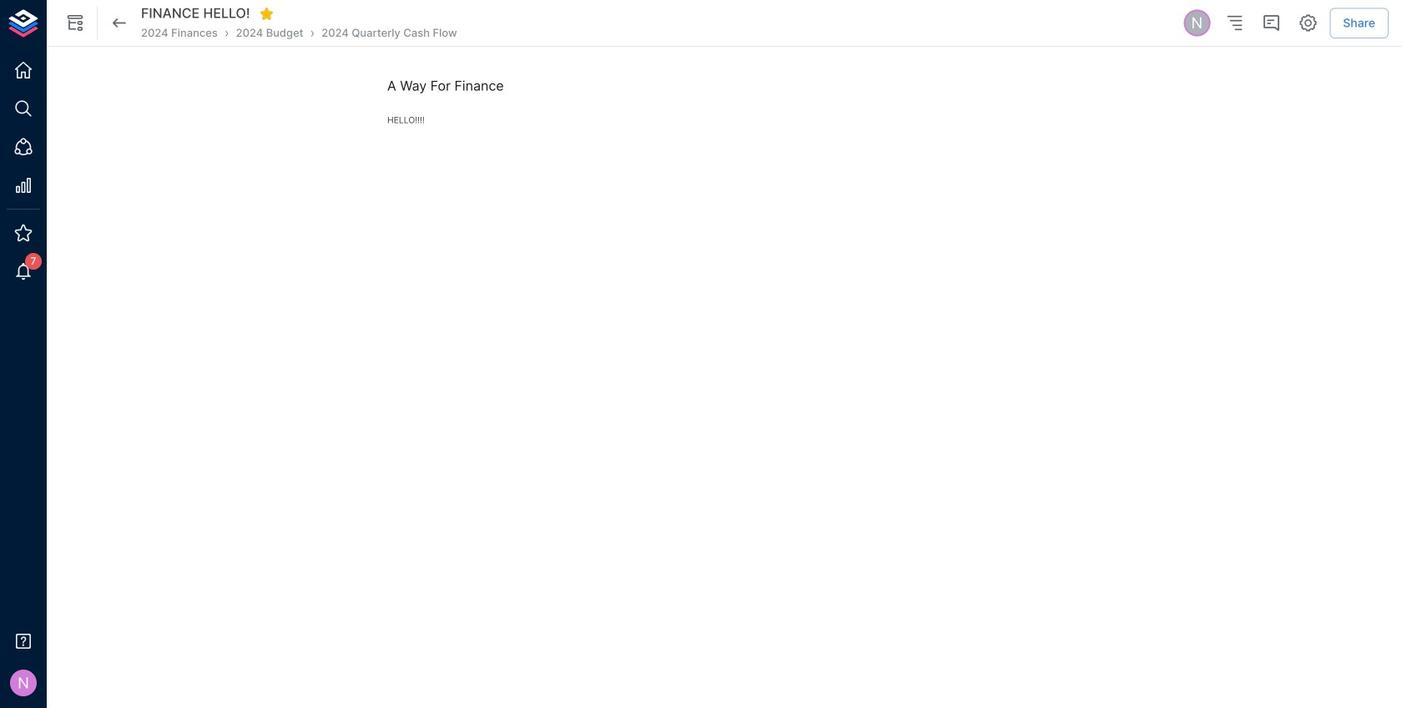 Task type: vqa. For each thing, say whether or not it's contained in the screenshot.
'Show Wiki' image
yes



Task type: describe. For each thing, give the bounding box(es) containing it.
table of contents image
[[1225, 13, 1245, 33]]

go back image
[[109, 13, 129, 33]]

show wiki image
[[65, 13, 85, 33]]



Task type: locate. For each thing, give the bounding box(es) containing it.
remove favorite image
[[259, 6, 274, 21]]

settings image
[[1299, 13, 1319, 33]]

comments image
[[1262, 13, 1282, 33]]



